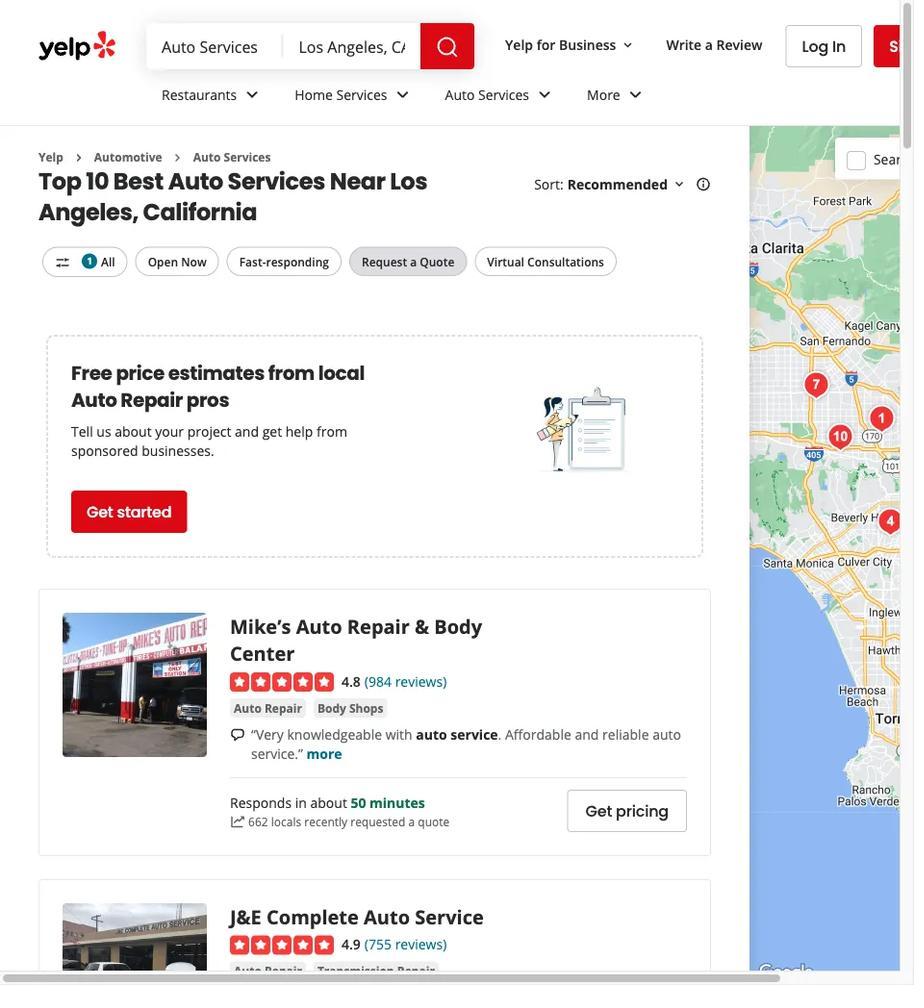 Task type: vqa. For each thing, say whether or not it's contained in the screenshot.
Search image
yes



Task type: locate. For each thing, give the bounding box(es) containing it.
auto right best
[[168, 165, 223, 197]]

1 vertical spatial auto repair
[[234, 964, 302, 979]]

a inside button
[[410, 254, 417, 269]]

0 vertical spatial auto repair
[[234, 700, 302, 716]]

16 filter v2 image
[[55, 255, 70, 270]]

24 chevron down v2 image down for
[[533, 83, 556, 106]]

auto right the reliable
[[653, 725, 681, 744]]

auto services right 16 chevron right v2 icon
[[193, 149, 271, 165]]

virtual consultations button
[[475, 247, 617, 276]]

best
[[113, 165, 164, 197]]

None search field
[[146, 23, 478, 69]]

auto inside auto services link
[[445, 85, 475, 104]]

662
[[248, 814, 268, 830]]

2 24 chevron down v2 image from the left
[[533, 83, 556, 106]]

us
[[97, 422, 111, 440]]

0 horizontal spatial get
[[87, 501, 113, 523]]

24 chevron down v2 image right 'more'
[[624, 83, 647, 106]]

auto repair for j&e complete auto service
[[234, 964, 302, 979]]

yelp inside button
[[505, 35, 533, 54]]

body inside 'mike's auto repair & body center'
[[434, 613, 482, 639]]

1 horizontal spatial yelp
[[505, 35, 533, 54]]

and inside . affordable and reliable auto service."
[[575, 725, 599, 744]]

open now
[[148, 254, 207, 269]]

. affordable and reliable auto service."
[[251, 725, 681, 763]]

estimates
[[168, 360, 265, 387]]

24 chevron down v2 image right 'restaurants'
[[241, 83, 264, 106]]

get for get started
[[87, 501, 113, 523]]

0 horizontal spatial yelp
[[38, 149, 63, 165]]

body up the knowledgeable
[[318, 700, 346, 716]]

1 horizontal spatial auto
[[653, 725, 681, 744]]

transmission repair button
[[314, 962, 439, 981]]

about
[[115, 422, 152, 440], [310, 794, 347, 812]]

auto repair link up "very
[[230, 699, 306, 718]]

and
[[235, 422, 259, 440], [575, 725, 599, 744]]

services up fast-responding
[[228, 165, 325, 197]]

1 vertical spatial a
[[410, 254, 417, 269]]

map region
[[563, 74, 914, 986]]

repair inside 'mike's auto repair & body center'
[[347, 613, 410, 639]]

services down yelp for business
[[478, 85, 529, 104]]

50
[[351, 794, 366, 812]]

auto services link down for
[[430, 69, 572, 125]]

24 chevron down v2 image for restaurants
[[241, 83, 264, 106]]

a for request
[[410, 254, 417, 269]]

1 vertical spatial reviews)
[[395, 936, 447, 954]]

top 10 best auto services near los angeles, california
[[38, 165, 427, 228]]

auto right mike's
[[296, 613, 342, 639]]

24 chevron down v2 image inside more link
[[624, 83, 647, 106]]

yelp for business button
[[498, 27, 643, 62]]

auto up us
[[71, 387, 117, 414]]

body shops
[[318, 700, 383, 716]]

2 auto repair link from the top
[[230, 962, 306, 981]]

Find text field
[[162, 36, 268, 57]]

0 vertical spatial get
[[87, 501, 113, 523]]

1 auto from the left
[[416, 725, 447, 744]]

1 vertical spatial auto repair button
[[230, 962, 306, 981]]

repair
[[121, 387, 183, 414], [347, 613, 410, 639], [265, 700, 302, 716], [265, 964, 302, 979], [397, 964, 435, 979]]

get left pricing on the bottom right of the page
[[586, 801, 612, 822]]

yelp left for
[[505, 35, 533, 54]]

1 horizontal spatial auto services
[[445, 85, 529, 104]]

2 reviews) from the top
[[395, 936, 447, 954]]

2 vertical spatial a
[[409, 814, 415, 830]]

1 reviews) from the top
[[395, 672, 447, 690]]

auto services link right 16 chevron right v2 icon
[[193, 149, 271, 165]]

from left local on the left top of page
[[268, 360, 315, 387]]

body inside button
[[318, 700, 346, 716]]

mike's auto repair & body center image
[[63, 613, 207, 757]]

Near text field
[[299, 36, 405, 57]]

1 vertical spatial about
[[310, 794, 347, 812]]

1 vertical spatial auto repair link
[[230, 962, 306, 981]]

repair left &
[[347, 613, 410, 639]]

0 vertical spatial auto repair button
[[230, 699, 306, 718]]

get left started
[[87, 501, 113, 523]]

mike's
[[230, 613, 291, 639]]

&
[[415, 613, 429, 639]]

in
[[833, 36, 846, 57]]

repair down 4.9 star rating image
[[265, 964, 302, 979]]

0 vertical spatial reviews)
[[395, 672, 447, 690]]

0 horizontal spatial about
[[115, 422, 152, 440]]

get
[[87, 501, 113, 523], [586, 801, 612, 822]]

0 vertical spatial auto repair link
[[230, 699, 306, 718]]

auto repair link for mike's auto repair & body center
[[230, 699, 306, 718]]

quote
[[420, 254, 455, 269]]

from
[[268, 360, 315, 387], [317, 422, 347, 440]]

home
[[295, 85, 333, 104]]

1 horizontal spatial and
[[575, 725, 599, 744]]

4.9 star rating image
[[230, 936, 334, 955]]

all
[[101, 254, 115, 269]]

project
[[187, 422, 231, 440]]

more
[[587, 85, 621, 104]]

auto down 4.9 star rating image
[[234, 964, 262, 979]]

open
[[148, 254, 178, 269]]

log in link
[[786, 25, 863, 67]]

0 horizontal spatial auto
[[416, 725, 447, 744]]

j&s onestop auto repair image
[[897, 499, 914, 538]]

write a review link
[[659, 27, 770, 62]]

reviews) down service
[[395, 936, 447, 954]]

auto services down 'search' icon
[[445, 85, 529, 104]]

auto right with
[[416, 725, 447, 744]]

0 vertical spatial auto services
[[445, 85, 529, 104]]

reviews) for service
[[395, 936, 447, 954]]

0 horizontal spatial auto services link
[[193, 149, 271, 165]]

0 horizontal spatial none field
[[162, 36, 268, 57]]

from right help
[[317, 422, 347, 440]]

reliable
[[603, 725, 649, 744]]

0 horizontal spatial body
[[318, 700, 346, 716]]

1 vertical spatial and
[[575, 725, 599, 744]]

4.8
[[342, 672, 361, 690]]

None field
[[162, 36, 268, 57], [299, 36, 405, 57]]

16 chevron right v2 image
[[170, 150, 185, 165]]

2 auto repair button from the top
[[230, 962, 306, 981]]

consultations
[[528, 254, 604, 269]]

auto repair button up "very
[[230, 699, 306, 718]]

2 auto repair from the top
[[234, 964, 302, 979]]

0 vertical spatial and
[[235, 422, 259, 440]]

log in
[[802, 36, 846, 57]]

1 auto repair button from the top
[[230, 699, 306, 718]]

"very knowledgeable with auto service
[[251, 725, 498, 744]]

auto repair button
[[230, 699, 306, 718], [230, 962, 306, 981]]

free price estimates from local auto repair pros tell us about your project and get help from sponsored businesses.
[[71, 360, 365, 459]]

free price estimates from local auto repair pros image
[[537, 382, 633, 478]]

24 chevron down v2 image inside restaurants link
[[241, 83, 264, 106]]

search image
[[436, 36, 459, 59]]

0 vertical spatial about
[[115, 422, 152, 440]]

0 vertical spatial yelp
[[505, 35, 533, 54]]

yelp link
[[38, 149, 63, 165]]

reviews) right (984
[[395, 672, 447, 690]]

auto repair up "very
[[234, 700, 302, 716]]

1 none field from the left
[[162, 36, 268, 57]]

1 auto repair link from the top
[[230, 699, 306, 718]]

auto repair for mike's auto repair & body center
[[234, 700, 302, 716]]

1 vertical spatial auto services
[[193, 149, 271, 165]]

1 horizontal spatial get
[[586, 801, 612, 822]]

0 vertical spatial a
[[705, 35, 713, 54]]

about up recently
[[310, 794, 347, 812]]

repair down (755 reviews)
[[397, 964, 435, 979]]

locals
[[271, 814, 301, 830]]

auto down 'search' icon
[[445, 85, 475, 104]]

yelp
[[505, 35, 533, 54], [38, 149, 63, 165]]

transmission repair
[[318, 964, 435, 979]]

2 horizontal spatial 24 chevron down v2 image
[[624, 83, 647, 106]]

24 chevron down v2 image
[[241, 83, 264, 106], [533, 83, 556, 106], [624, 83, 647, 106]]

virtual consultations
[[487, 254, 604, 269]]

auto repair link down 4.9 star rating image
[[230, 962, 306, 981]]

transmission
[[318, 964, 394, 979]]

lucy's auto center image
[[872, 503, 910, 541]]

quote
[[418, 814, 450, 830]]

2 none field from the left
[[299, 36, 405, 57]]

1 vertical spatial from
[[317, 422, 347, 440]]

16 chevron down v2 image
[[620, 37, 636, 53]]

your
[[155, 422, 184, 440]]

body
[[434, 613, 482, 639], [318, 700, 346, 716]]

auto repair button down 4.9 star rating image
[[230, 962, 306, 981]]

affordable
[[505, 725, 572, 744]]

3 24 chevron down v2 image from the left
[[624, 83, 647, 106]]

0 horizontal spatial 24 chevron down v2 image
[[241, 83, 264, 106]]

1 horizontal spatial body
[[434, 613, 482, 639]]

auto
[[445, 85, 475, 104], [193, 149, 221, 165], [168, 165, 223, 197], [71, 387, 117, 414], [296, 613, 342, 639], [234, 700, 262, 716], [364, 904, 410, 930], [234, 964, 262, 979]]

1 horizontal spatial 24 chevron down v2 image
[[533, 83, 556, 106]]

top
[[38, 165, 81, 197]]

16 info v2 image
[[696, 177, 711, 192]]

and left get
[[235, 422, 259, 440]]

andre's automotive image
[[821, 418, 860, 457]]

business
[[559, 35, 616, 54]]

(984 reviews)
[[365, 672, 447, 690]]

auto up 16 speech v2 'image'
[[234, 700, 262, 716]]

recently
[[304, 814, 348, 830]]

1 horizontal spatial about
[[310, 794, 347, 812]]

and left the reliable
[[575, 725, 599, 744]]

0 horizontal spatial from
[[268, 360, 315, 387]]

auto repair link
[[230, 699, 306, 718], [230, 962, 306, 981]]

transmission repair link
[[314, 962, 439, 981]]

0 horizontal spatial and
[[235, 422, 259, 440]]

auto inside . affordable and reliable auto service."
[[653, 725, 681, 744]]

1 vertical spatial get
[[586, 801, 612, 822]]

4.9 link
[[342, 934, 361, 954]]

a
[[705, 35, 713, 54], [410, 254, 417, 269], [409, 814, 415, 830]]

sign link
[[874, 25, 914, 67]]

request a quote
[[362, 254, 455, 269]]

repair up your in the left of the page
[[121, 387, 183, 414]]

1
[[87, 254, 92, 267]]

center
[[230, 640, 295, 667]]

more link
[[307, 744, 342, 763]]

more
[[307, 744, 342, 763]]

1 24 chevron down v2 image from the left
[[241, 83, 264, 106]]

body right &
[[434, 613, 482, 639]]

get started button
[[71, 491, 187, 533]]

about right us
[[115, 422, 152, 440]]

1 vertical spatial body
[[318, 700, 346, 716]]

1 horizontal spatial auto services link
[[430, 69, 572, 125]]

1 horizontal spatial none field
[[299, 36, 405, 57]]

get
[[262, 422, 282, 440]]

none field up 'restaurants'
[[162, 36, 268, 57]]

0 vertical spatial body
[[434, 613, 482, 639]]

restaurants link
[[146, 69, 279, 125]]

auto repair down 4.9 star rating image
[[234, 964, 302, 979]]

2 auto from the left
[[653, 725, 681, 744]]

1 auto repair from the top
[[234, 700, 302, 716]]

1 vertical spatial yelp
[[38, 149, 63, 165]]

auto services link
[[430, 69, 572, 125], [193, 149, 271, 165]]

none field up home services
[[299, 36, 405, 57]]

precision auto clinic image
[[797, 366, 836, 405]]

pricing
[[616, 801, 669, 822]]

yelp left 16 chevron right v2 image
[[38, 149, 63, 165]]



Task type: describe. For each thing, give the bounding box(es) containing it.
mike's auto repair & body center link
[[230, 613, 482, 667]]

write a review
[[666, 35, 763, 54]]

requested
[[351, 814, 406, 830]]

log
[[802, 36, 829, 57]]

.
[[498, 725, 502, 744]]

service
[[415, 904, 484, 930]]

auto right 16 chevron right v2 icon
[[193, 149, 221, 165]]

0 vertical spatial from
[[268, 360, 315, 387]]

service."
[[251, 744, 303, 763]]

get for get pricing
[[586, 801, 612, 822]]

repair inside free price estimates from local auto repair pros tell us about your project and get help from sponsored businesses.
[[121, 387, 183, 414]]

24 chevron down v2 image
[[391, 83, 414, 106]]

recommended
[[568, 175, 668, 193]]

virtual
[[487, 254, 525, 269]]

request a quote button
[[349, 247, 467, 276]]

responds in about 50 minutes
[[230, 794, 425, 812]]

j&e complete auto service link
[[230, 904, 484, 930]]

4.9
[[342, 936, 361, 954]]

24 chevron down v2 image for auto services
[[533, 83, 556, 106]]

services inside top 10 best auto services near los angeles, california
[[228, 165, 325, 197]]

review
[[717, 35, 763, 54]]

(984 reviews) link
[[365, 670, 447, 691]]

service
[[451, 725, 498, 744]]

sort:
[[534, 175, 564, 193]]

repair inside button
[[397, 964, 435, 979]]

started
[[117, 501, 172, 523]]

about inside free price estimates from local auto repair pros tell us about your project and get help from sponsored businesses.
[[115, 422, 152, 440]]

california
[[143, 196, 257, 228]]

tell
[[71, 422, 93, 440]]

pros
[[186, 387, 229, 414]]

fast-responding
[[239, 254, 329, 269]]

more link
[[572, 69, 663, 125]]

body shops link
[[314, 699, 387, 718]]

yelp for yelp for business
[[505, 35, 533, 54]]

and inside free price estimates from local auto repair pros tell us about your project and get help from sponsored businesses.
[[235, 422, 259, 440]]

restaurants
[[162, 85, 237, 104]]

1 vertical spatial auto services link
[[193, 149, 271, 165]]

los
[[390, 165, 427, 197]]

business categories element
[[146, 69, 914, 125]]

responding
[[266, 254, 329, 269]]

24 chevron down v2 image for more
[[624, 83, 647, 106]]

sponsored
[[71, 441, 138, 459]]

request
[[362, 254, 407, 269]]

get pricing
[[586, 801, 669, 822]]

1 all
[[87, 254, 115, 269]]

reviews) for &
[[395, 672, 447, 690]]

662 locals recently requested a quote
[[248, 814, 450, 830]]

with
[[386, 725, 413, 744]]

for
[[537, 35, 556, 54]]

auto repair link for j&e complete auto service
[[230, 962, 306, 981]]

knowledgeable
[[287, 725, 382, 744]]

filters group
[[38, 247, 621, 277]]

"very
[[251, 725, 284, 744]]

affordable care of hollywood image
[[898, 469, 914, 508]]

write
[[666, 35, 702, 54]]

local
[[318, 360, 365, 387]]

none field find
[[162, 36, 268, 57]]

search
[[874, 150, 914, 168]]

complete
[[267, 904, 359, 930]]

in
[[295, 794, 307, 812]]

(755 reviews)
[[365, 936, 447, 954]]

recommended button
[[568, 175, 687, 193]]

free
[[71, 360, 112, 387]]

auto up (755
[[364, 904, 410, 930]]

yelp for business
[[505, 35, 616, 54]]

now
[[181, 254, 207, 269]]

0 horizontal spatial auto services
[[193, 149, 271, 165]]

responds
[[230, 794, 292, 812]]

shops
[[349, 700, 383, 716]]

repair down 4.8 star rating image
[[265, 700, 302, 716]]

angeles,
[[38, 196, 138, 228]]

near
[[330, 165, 385, 197]]

16 chevron down v2 image
[[672, 177, 687, 192]]

help
[[286, 422, 313, 440]]

auto repair button for j&e complete auto service
[[230, 962, 306, 981]]

fast-responding button
[[227, 247, 342, 276]]

minutes
[[370, 794, 425, 812]]

16 speech v2 image
[[230, 727, 245, 743]]

auto repair button for mike's auto repair & body center
[[230, 699, 306, 718]]

automotive
[[94, 149, 162, 165]]

mike's auto repair & body center image
[[863, 400, 901, 438]]

(984
[[365, 672, 392, 690]]

auto services inside business categories element
[[445, 85, 529, 104]]

none field near
[[299, 36, 405, 57]]

0 vertical spatial auto services link
[[430, 69, 572, 125]]

get started
[[87, 501, 172, 523]]

mike's auto repair & body center
[[230, 613, 482, 667]]

auto inside free price estimates from local auto repair pros tell us about your project and get help from sponsored businesses.
[[71, 387, 117, 414]]

1 horizontal spatial from
[[317, 422, 347, 440]]

yelp for yelp link
[[38, 149, 63, 165]]

16 chevron right v2 image
[[71, 150, 86, 165]]

home services link
[[279, 69, 430, 125]]

auto inside 'mike's auto repair & body center'
[[296, 613, 342, 639]]

16 trending v2 image
[[230, 815, 245, 830]]

services left 24 chevron down v2 icon
[[336, 85, 387, 104]]

10
[[86, 165, 109, 197]]

a for write
[[705, 35, 713, 54]]

home services
[[295, 85, 387, 104]]

j&e complete auto service
[[230, 904, 484, 930]]

services down restaurants link
[[224, 149, 271, 165]]

get pricing button
[[567, 790, 687, 833]]

4.8 star rating image
[[230, 673, 334, 692]]

google image
[[755, 961, 818, 986]]

auto inside top 10 best auto services near los angeles, california
[[168, 165, 223, 197]]

4.8 link
[[342, 670, 361, 691]]

j&e
[[230, 904, 262, 930]]

open now button
[[135, 247, 219, 276]]

price
[[116, 360, 164, 387]]



